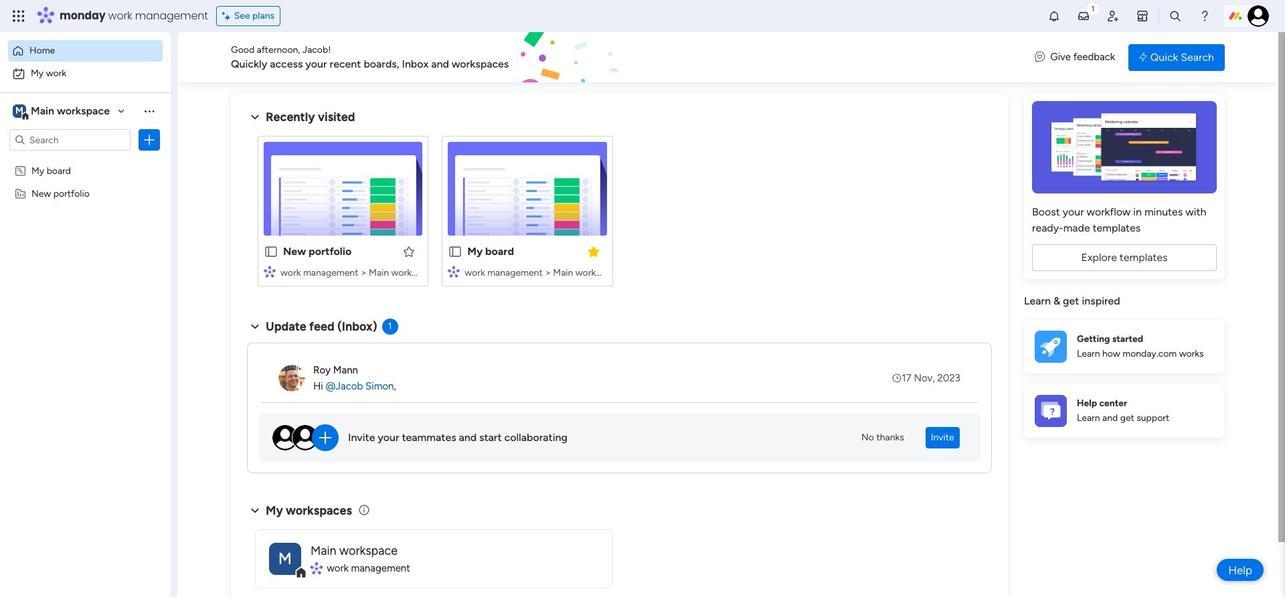 Task type: vqa. For each thing, say whether or not it's contained in the screenshot.
the v2 bolt switch icon
yes



Task type: locate. For each thing, give the bounding box(es) containing it.
update feed image
[[1077, 9, 1091, 23]]

1 element
[[382, 319, 398, 335]]

1 vertical spatial option
[[8, 63, 163, 84]]

public board image
[[448, 244, 463, 259]]

add to favorites image
[[403, 245, 416, 258]]

options image
[[143, 133, 156, 147]]

help center element
[[1024, 384, 1225, 438]]

roy mann image
[[279, 365, 305, 392]]

select product image
[[12, 9, 25, 23]]

jacob simon image
[[1248, 5, 1269, 27]]

search everything image
[[1169, 9, 1182, 23]]

getting started element
[[1024, 320, 1225, 373]]

workspace options image
[[143, 104, 156, 118]]

list box
[[0, 156, 171, 385]]

1 image
[[1087, 1, 1099, 16]]

option
[[8, 40, 163, 62], [8, 63, 163, 84], [0, 158, 171, 161]]

see plans image
[[222, 9, 234, 23]]

close update feed (inbox) image
[[247, 319, 263, 335]]



Task type: describe. For each thing, give the bounding box(es) containing it.
quick search results list box
[[247, 125, 992, 303]]

v2 bolt switch image
[[1140, 50, 1148, 65]]

workspace image
[[269, 543, 301, 575]]

close my workspaces image
[[247, 503, 263, 519]]

monday marketplace image
[[1136, 9, 1150, 23]]

notifications image
[[1048, 9, 1061, 23]]

invite members image
[[1107, 9, 1120, 23]]

public board image
[[264, 244, 279, 259]]

workspace selection element
[[13, 103, 112, 121]]

help image
[[1199, 9, 1212, 23]]

0 vertical spatial option
[[8, 40, 163, 62]]

remove from favorites image
[[587, 245, 600, 258]]

2 vertical spatial option
[[0, 158, 171, 161]]

close recently visited image
[[247, 109, 263, 125]]

workspace image
[[13, 104, 26, 119]]

v2 user feedback image
[[1035, 50, 1045, 65]]

Search in workspace field
[[28, 132, 112, 148]]

templates image image
[[1036, 101, 1213, 194]]

component image
[[264, 265, 276, 278]]



